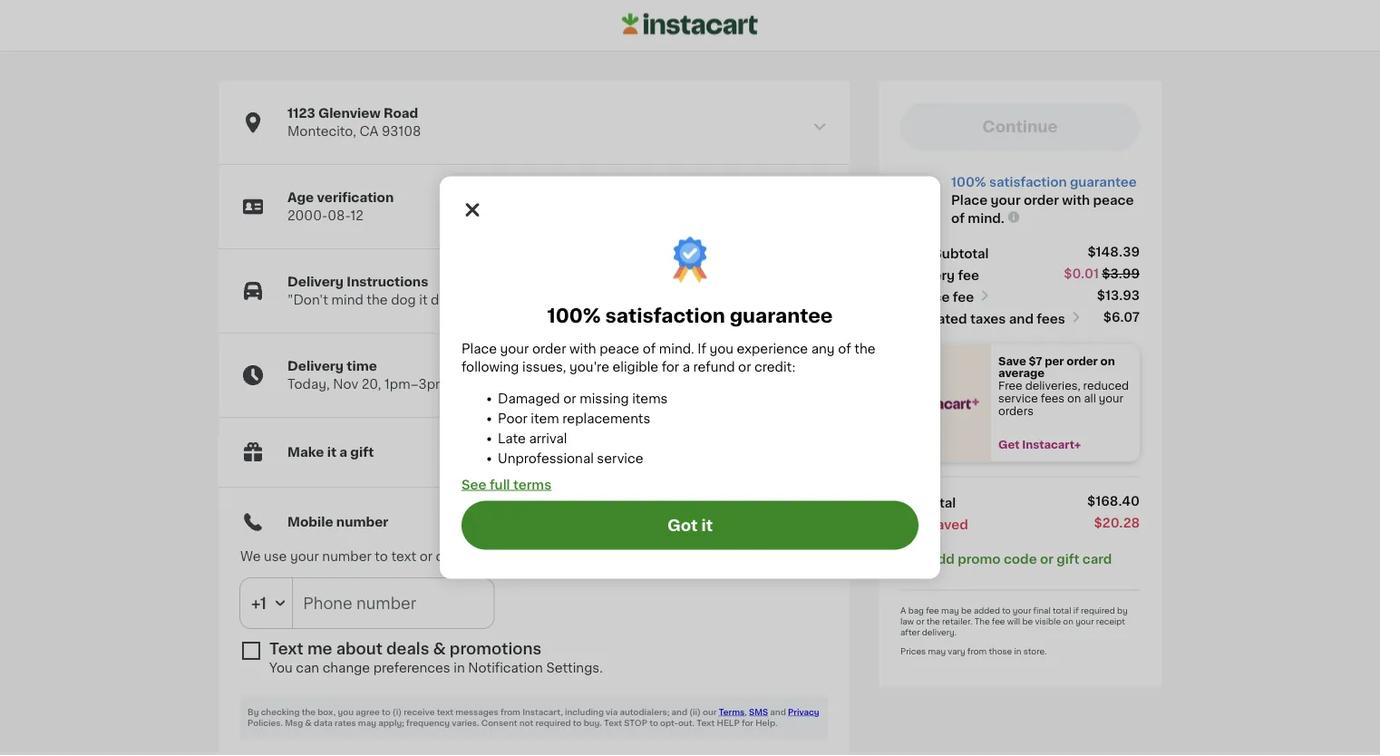 Task type: describe. For each thing, give the bounding box(es) containing it.
today,
[[288, 378, 330, 391]]

mobile
[[288, 516, 333, 529]]

the inside place your order with peace of mind. if you experience any of the following issues, you're eligible for a refund or credit:
[[855, 342, 876, 355]]

me
[[307, 642, 332, 657]]

0 vertical spatial about
[[488, 551, 526, 563]]

item
[[531, 412, 559, 425]]

mobile number
[[288, 516, 389, 529]]

added
[[974, 607, 1001, 615]]

1 horizontal spatial of
[[838, 342, 852, 355]]

msg
[[285, 720, 303, 728]]

1 vertical spatial number
[[322, 551, 372, 563]]

deliveries,
[[1026, 381, 1081, 391]]

with for place your order with peace of mind.
[[1063, 194, 1091, 207]]

per
[[1045, 356, 1065, 366]]

guarantee inside dialog
[[730, 307, 833, 326]]

including
[[565, 709, 604, 717]]

1 horizontal spatial text
[[604, 720, 622, 728]]

call
[[436, 551, 458, 563]]

buy.
[[584, 720, 602, 728]]

order for place your order with peace of mind. if you experience any of the following issues, you're eligible for a refund or credit:
[[532, 342, 566, 355]]

& inside text me about deals & promotions you can change preferences in notification settings.
[[433, 642, 446, 657]]

0 horizontal spatial and
[[672, 709, 688, 717]]

road
[[384, 107, 419, 120]]

to left (i)
[[382, 709, 391, 717]]

experience
[[737, 342, 808, 355]]

receive
[[404, 709, 435, 717]]

code
[[1004, 553, 1037, 566]]

terms
[[719, 709, 745, 717]]

free
[[999, 381, 1023, 391]]

for inside by checking the box, you agree to (i) receive text messages from instacart, including via autodialers; and (ii) our terms , sms and privacy policies. msg & data rates may apply; frequency varies. consent not required to buy. text stop to opt-out. text help for help.
[[742, 720, 754, 728]]

apply;
[[378, 720, 405, 728]]

it inside delivery instructions "don't mind the dog it doesn't bite."
[[419, 294, 428, 307]]

1 vertical spatial a
[[340, 446, 348, 459]]

of for place your order with peace of mind.
[[952, 212, 965, 225]]

it for got it
[[702, 518, 713, 533]]

1 vertical spatial subtotal
[[901, 497, 956, 509]]

vary
[[948, 648, 966, 656]]

add
[[929, 553, 955, 566]]

fee left will
[[992, 618, 1006, 626]]

consent
[[482, 720, 518, 728]]

privacy
[[788, 709, 820, 717]]

get instacart+ button
[[992, 439, 1140, 452]]

peace for place your order with peace of mind. if you experience any of the following issues, you're eligible for a refund or credit:
[[600, 342, 640, 355]]

the
[[975, 618, 990, 626]]

terms link
[[719, 709, 745, 717]]

20,
[[362, 378, 381, 391]]

got
[[668, 518, 698, 533]]

ca
[[360, 125, 379, 138]]

2 horizontal spatial and
[[1010, 313, 1034, 325]]

or inside button
[[1041, 553, 1054, 566]]

or left call
[[420, 551, 433, 563]]

or inside place your order with peace of mind. if you experience any of the following issues, you're eligible for a refund or credit:
[[739, 361, 752, 373]]

late
[[498, 432, 526, 445]]

agree
[[356, 709, 380, 717]]

retailer.
[[943, 618, 973, 626]]

0 vertical spatial 100% satisfaction guarantee
[[952, 176, 1137, 189]]

1 horizontal spatial satisfaction
[[990, 176, 1067, 189]]

you saved
[[901, 518, 969, 531]]

it for make it a gift
[[327, 446, 337, 459]]

got it
[[668, 518, 713, 533]]

in inside text me about deals & promotions you can change preferences in notification settings.
[[454, 662, 465, 675]]

delivery for delivery time today, nov 20, 1pm–3pm
[[288, 360, 344, 373]]

autodialers;
[[620, 709, 670, 717]]

delivery time today, nov 20, 1pm–3pm
[[288, 360, 448, 391]]

$0.01
[[1064, 267, 1099, 280]]

montecito,
[[288, 125, 356, 138]]

instacart,
[[523, 709, 563, 717]]

those
[[989, 648, 1013, 656]]

$7
[[1029, 356, 1043, 366]]

by
[[248, 709, 259, 717]]

varies.
[[452, 720, 480, 728]]

you for if
[[710, 342, 734, 355]]

order for place your order with peace of mind.
[[1024, 194, 1060, 207]]

or inside damaged or missing items poor item replacements late arrival unprofessional service
[[564, 392, 577, 405]]

place your order with peace of mind.
[[952, 194, 1134, 225]]

preferences
[[373, 662, 451, 675]]

Phone number telephone field
[[292, 579, 494, 629]]

taxes
[[971, 313, 1006, 325]]

checking
[[261, 709, 300, 717]]

0 vertical spatial number
[[336, 516, 389, 529]]

issues,
[[523, 361, 567, 373]]

fee up estimated taxes and fees
[[953, 291, 974, 303]]

0 vertical spatial from
[[968, 648, 987, 656]]

2000-
[[288, 210, 328, 222]]

orders
[[999, 406, 1034, 416]]

by
[[1118, 607, 1128, 615]]

to down 'including'
[[573, 720, 582, 728]]

delivery for delivery instructions "don't mind the dog it doesn't bite."
[[288, 276, 344, 288]]

poor
[[498, 412, 528, 425]]

fee right 'bag'
[[926, 607, 940, 615]]

satisfaction inside dialog
[[606, 307, 726, 326]]

change
[[323, 662, 370, 675]]

law
[[901, 618, 915, 626]]

0 vertical spatial guarantee
[[1070, 176, 1137, 189]]

to up phone number phone field
[[375, 551, 388, 563]]

stop
[[624, 720, 648, 728]]

use
[[264, 551, 287, 563]]

text me about deals & promotions you can change preferences in notification settings.
[[269, 642, 603, 675]]

the inside by checking the box, you agree to (i) receive text messages from instacart, including via autodialers; and (ii) our terms , sms and privacy policies. msg & data rates may apply; frequency varies. consent not required to buy. text stop to opt-out. text help for help.
[[302, 709, 316, 717]]

sms
[[749, 709, 769, 717]]

terms
[[513, 479, 552, 491]]

data
[[314, 720, 333, 728]]

settings.
[[547, 662, 603, 675]]

you for call
[[461, 551, 485, 563]]

text inside by checking the box, you agree to (i) receive text messages from instacart, including via autodialers; and (ii) our terms , sms and privacy policies. msg & data rates may apply; frequency varies. consent not required to buy. text stop to opt-out. text help for help.
[[437, 709, 454, 717]]

not
[[520, 720, 534, 728]]

to inside a bag fee may be added to your final total if required by law or the retailer. the fee will be visible on your receipt after delivery.
[[1003, 607, 1011, 615]]

"don't
[[288, 294, 328, 307]]

0 vertical spatial be
[[962, 607, 972, 615]]

93108
[[382, 125, 421, 138]]

age verification 2000-08-12
[[288, 191, 394, 222]]

damaged or missing items poor item replacements late arrival unprofessional service
[[498, 392, 668, 465]]

save
[[999, 356, 1027, 366]]

age
[[288, 191, 314, 204]]

gift inside button
[[1057, 553, 1080, 566]]

visible
[[1036, 618, 1062, 626]]

receipt
[[1097, 618, 1126, 626]]

about inside text me about deals & promotions you can change preferences in notification settings.
[[336, 642, 383, 657]]

help
[[717, 720, 740, 728]]

you're
[[570, 361, 610, 373]]

1 horizontal spatial 100%
[[952, 176, 987, 189]]

08-
[[328, 210, 351, 222]]

may inside by checking the box, you agree to (i) receive text messages from instacart, including via autodialers; and (ii) our terms , sms and privacy policies. msg & data rates may apply; frequency varies. consent not required to buy. text stop to opt-out. text help for help.
[[358, 720, 376, 728]]

2 horizontal spatial text
[[697, 720, 715, 728]]

we
[[240, 551, 261, 563]]

final
[[1034, 607, 1051, 615]]

prices may vary from those in store.
[[901, 648, 1047, 656]]

may inside a bag fee may be added to your final total if required by law or the retailer. the fee will be visible on your receipt after delivery.
[[942, 607, 960, 615]]

0 vertical spatial subtotal
[[934, 247, 989, 260]]

$3.99
[[1103, 267, 1140, 280]]

glenview
[[318, 107, 381, 120]]

$148.39
[[1088, 245, 1140, 258]]

if
[[698, 342, 707, 355]]

required inside by checking the box, you agree to (i) receive text messages from instacart, including via autodialers; and (ii) our terms , sms and privacy policies. msg & data rates may apply; frequency varies. consent not required to buy. text stop to opt-out. text help for help.
[[536, 720, 571, 728]]

on inside a bag fee may be added to your final total if required by law or the retailer. the fee will be visible on your receipt after delivery.
[[1064, 618, 1074, 626]]

credit:
[[755, 361, 796, 373]]

add promo code or gift card button
[[929, 550, 1113, 568]]

your up will
[[1013, 607, 1032, 615]]

$13.93
[[1098, 289, 1140, 302]]



Task type: vqa. For each thing, say whether or not it's contained in the screenshot.
May in By Checking The Box, You Agree To (I) Receive Text Messages From Instacart, Including Via Autodialers; And (Ii) Our Terms , Sms And Privacy Policies. Msg & Data Rates May Apply; Frequency Varies. Consent Not Required To Buy. Text Stop To Opt-Out. Text Help For Help.
yes



Task type: locate. For each thing, give the bounding box(es) containing it.
privacy link
[[788, 709, 820, 717]]

1 horizontal spatial &
[[433, 642, 446, 657]]

satisfaction up place your order with peace of mind. if you experience any of the following issues, you're eligible for a refund or credit:
[[606, 307, 726, 326]]

from up consent
[[501, 709, 521, 717]]

service down replacements
[[597, 452, 644, 465]]

0 vertical spatial with
[[1063, 194, 1091, 207]]

0 horizontal spatial gift
[[350, 446, 374, 459]]

0 horizontal spatial it
[[327, 446, 337, 459]]

in
[[1015, 648, 1022, 656], [454, 662, 465, 675]]

fees up per
[[1037, 313, 1066, 325]]

order
[[1024, 194, 1060, 207], [532, 342, 566, 355], [1067, 356, 1098, 366]]

1 vertical spatial you
[[269, 662, 293, 675]]

& inside by checking the box, you agree to (i) receive text messages from instacart, including via autodialers; and (ii) our terms , sms and privacy policies. msg & data rates may apply; frequency varies. consent not required to buy. text stop to opt-out. text help for help.
[[305, 720, 312, 728]]

estimated
[[901, 313, 968, 325]]

0 vertical spatial &
[[433, 642, 446, 657]]

1 horizontal spatial required
[[1081, 607, 1116, 615]]

service inside save $7 per order on average free deliveries, reduced service fees on all your orders
[[999, 393, 1039, 404]]

we use your number to text or call you about your order.
[[240, 551, 598, 563]]

1pm–3pm
[[385, 378, 448, 391]]

2 vertical spatial on
[[1064, 618, 1074, 626]]

100% inside dialog
[[548, 307, 601, 326]]

after
[[901, 629, 920, 637]]

delivery instructions "don't mind the dog it doesn't bite."
[[288, 276, 515, 307]]

in left store.
[[1015, 648, 1022, 656]]

1 vertical spatial fees
[[1041, 393, 1065, 404]]

for down ,
[[742, 720, 754, 728]]

verification
[[317, 191, 394, 204]]

0 horizontal spatial about
[[336, 642, 383, 657]]

mind. for place your order with peace of mind. if you experience any of the following issues, you're eligible for a refund or credit:
[[659, 342, 695, 355]]

the inside delivery instructions "don't mind the dog it doesn't bite."
[[367, 294, 388, 307]]

the inside a bag fee may be added to your final total if required by law or the retailer. the fee will be visible on your receipt after delivery.
[[927, 618, 941, 626]]

it inside button
[[702, 518, 713, 533]]

0 vertical spatial 100%
[[952, 176, 987, 189]]

with up you're on the top left of the page
[[570, 342, 597, 355]]

$168.40
[[1088, 495, 1140, 508]]

1 vertical spatial with
[[570, 342, 597, 355]]

0 horizontal spatial text
[[269, 642, 304, 657]]

& right msg
[[305, 720, 312, 728]]

1 horizontal spatial from
[[968, 648, 987, 656]]

mind. for place your order with peace of mind.
[[968, 212, 1005, 225]]

1 horizontal spatial you
[[461, 551, 485, 563]]

of for place your order with peace of mind. if you experience any of the following issues, you're eligible for a refund or credit:
[[643, 342, 656, 355]]

place for place your order with peace of mind. if you experience any of the following issues, you're eligible for a refund or credit:
[[462, 342, 497, 355]]

text down via
[[604, 720, 622, 728]]

a
[[901, 607, 907, 615]]

1 vertical spatial 100% satisfaction guarantee
[[548, 307, 833, 326]]

text up can
[[269, 642, 304, 657]]

mind. left if
[[659, 342, 695, 355]]

0 vertical spatial you
[[901, 518, 925, 531]]

0 horizontal spatial guarantee
[[730, 307, 833, 326]]

100% up you're on the top left of the page
[[548, 307, 601, 326]]

saved
[[928, 518, 969, 531]]

fee down "item subtotal"
[[959, 269, 980, 282]]

0 vertical spatial on
[[1101, 356, 1116, 366]]

2 vertical spatial order
[[1067, 356, 1098, 366]]

text inside text me about deals & promotions you can change preferences in notification settings.
[[269, 642, 304, 657]]

of right any
[[838, 342, 852, 355]]

1 vertical spatial may
[[928, 648, 946, 656]]

sms link
[[749, 709, 769, 717]]

for inside place your order with peace of mind. if you experience any of the following issues, you're eligible for a refund or credit:
[[662, 361, 680, 373]]

0 horizontal spatial place
[[462, 342, 497, 355]]

of inside "place your order with peace of mind."
[[952, 212, 965, 225]]

100% up "item subtotal"
[[952, 176, 987, 189]]

bag
[[909, 607, 924, 615]]

1 horizontal spatial be
[[1023, 618, 1033, 626]]

see
[[462, 479, 487, 491]]

the
[[367, 294, 388, 307], [855, 342, 876, 355], [927, 618, 941, 626], [302, 709, 316, 717]]

0 horizontal spatial order
[[532, 342, 566, 355]]

2 horizontal spatial order
[[1067, 356, 1098, 366]]

on down total
[[1064, 618, 1074, 626]]

number down mobile number
[[322, 551, 372, 563]]

1 vertical spatial peace
[[600, 342, 640, 355]]

and up help.
[[771, 709, 786, 717]]

mind. inside place your order with peace of mind. if you experience any of the following issues, you're eligible for a refund or credit:
[[659, 342, 695, 355]]

the up delivery.
[[927, 618, 941, 626]]

0 horizontal spatial for
[[662, 361, 680, 373]]

be right will
[[1023, 618, 1033, 626]]

peace
[[1094, 194, 1134, 207], [600, 342, 640, 355]]

you left can
[[269, 662, 293, 675]]

fees
[[1037, 313, 1066, 325], [1041, 393, 1065, 404]]

guarantee up experience
[[730, 307, 833, 326]]

mind. left more info about 100% satisfaction guarantee icon
[[968, 212, 1005, 225]]

you left saved
[[901, 518, 925, 531]]

100% satisfaction guarantee dialog
[[440, 176, 941, 579]]

2 horizontal spatial it
[[702, 518, 713, 533]]

1 vertical spatial text
[[437, 709, 454, 717]]

0 horizontal spatial be
[[962, 607, 972, 615]]

about
[[488, 551, 526, 563], [336, 642, 383, 657]]

for right eligible on the top left
[[662, 361, 680, 373]]

out.
[[679, 720, 695, 728]]

box,
[[318, 709, 336, 717]]

1 horizontal spatial order
[[1024, 194, 1060, 207]]

with up $148.39
[[1063, 194, 1091, 207]]

or left missing
[[564, 392, 577, 405]]

place up following
[[462, 342, 497, 355]]

peace up $148.39
[[1094, 194, 1134, 207]]

notification
[[468, 662, 543, 675]]

you inside by checking the box, you agree to (i) receive text messages from instacart, including via autodialers; and (ii) our terms , sms and privacy policies. msg & data rates may apply; frequency varies. consent not required to buy. text stop to opt-out. text help for help.
[[338, 709, 354, 717]]

0 horizontal spatial service
[[597, 452, 644, 465]]

0 horizontal spatial of
[[643, 342, 656, 355]]

and
[[1010, 313, 1034, 325], [672, 709, 688, 717], [771, 709, 786, 717]]

1 horizontal spatial with
[[1063, 194, 1091, 207]]

(ii)
[[690, 709, 701, 717]]

peace inside place your order with peace of mind. if you experience any of the following issues, you're eligible for a refund or credit:
[[600, 342, 640, 355]]

1123 glenview road montecito, ca 93108
[[288, 107, 421, 138]]

0 vertical spatial in
[[1015, 648, 1022, 656]]

card
[[1083, 553, 1113, 566]]

100% satisfaction guarantee up "place your order with peace of mind."
[[952, 176, 1137, 189]]

satisfaction up "place your order with peace of mind."
[[990, 176, 1067, 189]]

mind. inside "place your order with peace of mind."
[[968, 212, 1005, 225]]

delivery inside delivery instructions "don't mind the dog it doesn't bite."
[[288, 276, 344, 288]]

fees down deliveries,
[[1041, 393, 1065, 404]]

and up out.
[[672, 709, 688, 717]]

you right call
[[461, 551, 485, 563]]

0 horizontal spatial with
[[570, 342, 597, 355]]

may up retailer.
[[942, 607, 960, 615]]

of up "item subtotal"
[[952, 212, 965, 225]]

service
[[999, 393, 1039, 404], [597, 452, 644, 465]]

0 horizontal spatial mind.
[[659, 342, 695, 355]]

deals
[[387, 642, 429, 657]]

via
[[606, 709, 618, 717]]

opt-
[[661, 720, 679, 728]]

home image
[[622, 10, 758, 38]]

reduced
[[1084, 381, 1129, 391]]

peace up eligible on the top left
[[600, 342, 640, 355]]

1 vertical spatial from
[[501, 709, 521, 717]]

number right mobile
[[336, 516, 389, 529]]

get
[[999, 440, 1020, 450]]

delivery inside delivery time today, nov 20, 1pm–3pm
[[288, 360, 344, 373]]

0 horizontal spatial required
[[536, 720, 571, 728]]

policies.
[[248, 720, 283, 728]]

order inside "place your order with peace of mind."
[[1024, 194, 1060, 207]]

total
[[1053, 607, 1072, 615]]

0 vertical spatial place
[[952, 194, 988, 207]]

place up "item subtotal"
[[952, 194, 988, 207]]

required
[[1081, 607, 1116, 615], [536, 720, 571, 728]]

fee
[[959, 269, 980, 282], [953, 291, 974, 303], [926, 607, 940, 615], [992, 618, 1006, 626]]

instructions
[[347, 276, 429, 288]]

average
[[999, 368, 1045, 379]]

your right use
[[290, 551, 319, 563]]

1123
[[288, 107, 315, 120]]

0 vertical spatial peace
[[1094, 194, 1134, 207]]

you up 'refund'
[[710, 342, 734, 355]]

2 horizontal spatial of
[[952, 212, 965, 225]]

service inside damaged or missing items poor item replacements late arrival unprofessional service
[[597, 452, 644, 465]]

number
[[336, 516, 389, 529], [322, 551, 372, 563]]

it right 'got'
[[702, 518, 713, 533]]

1 vertical spatial order
[[532, 342, 566, 355]]

order.
[[561, 551, 598, 563]]

0 vertical spatial satisfaction
[[990, 176, 1067, 189]]

dog
[[391, 294, 416, 307]]

from inside by checking the box, you agree to (i) receive text messages from instacart, including via autodialers; and (ii) our terms , sms and privacy policies. msg & data rates may apply; frequency varies. consent not required to buy. text stop to opt-out. text help for help.
[[501, 709, 521, 717]]

guarantee up "place your order with peace of mind."
[[1070, 176, 1137, 189]]

of up eligible on the top left
[[643, 342, 656, 355]]

your up more info about 100% satisfaction guarantee icon
[[991, 194, 1021, 207]]

damaged
[[498, 392, 560, 405]]

make
[[288, 446, 324, 459]]

0 vertical spatial fees
[[1037, 313, 1066, 325]]

in down promotions
[[454, 662, 465, 675]]

0 horizontal spatial you
[[269, 662, 293, 675]]

see full terms link
[[462, 479, 552, 491]]

more info about 100% satisfaction guarantee image
[[1007, 210, 1021, 225]]

fees inside save $7 per order on average free deliveries, reduced service fees on all your orders
[[1041, 393, 1065, 404]]

refund
[[694, 361, 735, 373]]

1 vertical spatial 100%
[[548, 307, 601, 326]]

12
[[351, 210, 364, 222]]

& right 'deals'
[[433, 642, 446, 657]]

delivery up today,
[[288, 360, 344, 373]]

1 vertical spatial you
[[461, 551, 485, 563]]

it right dog
[[419, 294, 428, 307]]

2 vertical spatial it
[[702, 518, 713, 533]]

0 vertical spatial for
[[662, 361, 680, 373]]

delivery up service
[[901, 269, 955, 282]]

2 vertical spatial you
[[338, 709, 354, 717]]

0 vertical spatial it
[[419, 294, 428, 307]]

1 vertical spatial &
[[305, 720, 312, 728]]

0 horizontal spatial peace
[[600, 342, 640, 355]]

1 horizontal spatial peace
[[1094, 194, 1134, 207]]

service up orders
[[999, 393, 1039, 404]]

subtotal up delivery fee
[[934, 247, 989, 260]]

on left all
[[1068, 393, 1082, 404]]

1 vertical spatial in
[[454, 662, 465, 675]]

0 vertical spatial gift
[[350, 446, 374, 459]]

1 vertical spatial on
[[1068, 393, 1082, 404]]

1 horizontal spatial in
[[1015, 648, 1022, 656]]

store.
[[1024, 648, 1047, 656]]

a inside place your order with peace of mind. if you experience any of the following issues, you're eligible for a refund or credit:
[[683, 361, 690, 373]]

1 horizontal spatial gift
[[1057, 553, 1080, 566]]

help.
[[756, 720, 778, 728]]

missing
[[580, 392, 629, 405]]

gift left card
[[1057, 553, 1080, 566]]

may down delivery.
[[928, 648, 946, 656]]

required down instacart,
[[536, 720, 571, 728]]

0 horizontal spatial satisfaction
[[606, 307, 726, 326]]

or left credit:
[[739, 361, 752, 373]]

1 horizontal spatial a
[[683, 361, 690, 373]]

with for place your order with peace of mind. if you experience any of the following issues, you're eligible for a refund or credit:
[[570, 342, 597, 355]]

messages
[[456, 709, 499, 717]]

you inside text me about deals & promotions you can change preferences in notification settings.
[[269, 662, 293, 675]]

arrival
[[529, 432, 567, 445]]

with inside place your order with peace of mind. if you experience any of the following issues, you're eligible for a refund or credit:
[[570, 342, 597, 355]]

1 horizontal spatial you
[[901, 518, 925, 531]]

save $7 per order on average free deliveries, reduced service fees on all your orders
[[999, 356, 1132, 416]]

1 horizontal spatial for
[[742, 720, 754, 728]]

your left order.
[[529, 551, 558, 563]]

0 horizontal spatial 100%
[[548, 307, 601, 326]]

place
[[952, 194, 988, 207], [462, 342, 497, 355]]

your down reduced
[[1099, 393, 1124, 404]]

100% satisfaction guarantee inside dialog
[[548, 307, 833, 326]]

you up rates
[[338, 709, 354, 717]]

a right make
[[340, 446, 348, 459]]

required inside a bag fee may be added to your final total if required by law or the retailer. the fee will be visible on your receipt after delivery.
[[1081, 607, 1116, 615]]

can
[[296, 662, 319, 675]]

you inside place your order with peace of mind. if you experience any of the following issues, you're eligible for a refund or credit:
[[710, 342, 734, 355]]

your up following
[[500, 342, 529, 355]]

gift right make
[[350, 446, 374, 459]]

about up change
[[336, 642, 383, 657]]

1 vertical spatial guarantee
[[730, 307, 833, 326]]

text up frequency
[[437, 709, 454, 717]]

1 horizontal spatial 100% satisfaction guarantee
[[952, 176, 1137, 189]]

the right any
[[855, 342, 876, 355]]

with inside "place your order with peace of mind."
[[1063, 194, 1091, 207]]

add promo code or gift card
[[929, 553, 1113, 566]]

1 horizontal spatial and
[[771, 709, 786, 717]]

prices
[[901, 648, 926, 656]]

place inside "place your order with peace of mind."
[[952, 194, 988, 207]]

the down instructions
[[367, 294, 388, 307]]

of
[[952, 212, 965, 225], [643, 342, 656, 355], [838, 342, 852, 355]]

or down 'bag'
[[917, 618, 925, 626]]

2 horizontal spatial you
[[710, 342, 734, 355]]

from
[[968, 648, 987, 656], [501, 709, 521, 717]]

to down autodialers;
[[650, 720, 659, 728]]

make it a gift
[[288, 446, 374, 459]]

1 horizontal spatial place
[[952, 194, 988, 207]]

delivery up "don't
[[288, 276, 344, 288]]

it
[[419, 294, 428, 307], [327, 446, 337, 459], [702, 518, 713, 533]]

if
[[1074, 607, 1079, 615]]

get instacart+
[[999, 440, 1082, 450]]

1 vertical spatial service
[[597, 452, 644, 465]]

text down our
[[697, 720, 715, 728]]

0 horizontal spatial &
[[305, 720, 312, 728]]

required up receipt on the bottom of page
[[1081, 607, 1116, 615]]

or inside a bag fee may be added to your final total if required by law or the retailer. the fee will be visible on your receipt after delivery.
[[917, 618, 925, 626]]

0 horizontal spatial in
[[454, 662, 465, 675]]

0 horizontal spatial a
[[340, 446, 348, 459]]

1 horizontal spatial about
[[488, 551, 526, 563]]

your inside save $7 per order on average free deliveries, reduced service fees on all your orders
[[1099, 393, 1124, 404]]

from right vary
[[968, 648, 987, 656]]

1 vertical spatial be
[[1023, 618, 1033, 626]]

may down agree
[[358, 720, 376, 728]]

1 vertical spatial mind.
[[659, 342, 695, 355]]

or right "code"
[[1041, 553, 1054, 566]]

the left 'box,'
[[302, 709, 316, 717]]

it right make
[[327, 446, 337, 459]]

on
[[1101, 356, 1116, 366], [1068, 393, 1082, 404], [1064, 618, 1074, 626]]

our
[[703, 709, 717, 717]]

place inside place your order with peace of mind. if you experience any of the following issues, you're eligible for a refund or credit:
[[462, 342, 497, 355]]

100% satisfaction guarantee up if
[[548, 307, 833, 326]]

a left 'refund'
[[683, 361, 690, 373]]

for
[[662, 361, 680, 373], [742, 720, 754, 728]]

promotions
[[450, 642, 542, 657]]

delivery
[[901, 269, 955, 282], [288, 276, 344, 288], [288, 360, 344, 373]]

0 vertical spatial mind.
[[968, 212, 1005, 225]]

1 horizontal spatial text
[[437, 709, 454, 717]]

got it button
[[462, 501, 919, 550]]

delivery.
[[922, 629, 957, 637]]

your inside "place your order with peace of mind."
[[991, 194, 1021, 207]]

0 horizontal spatial from
[[501, 709, 521, 717]]

place for place your order with peace of mind.
[[952, 194, 988, 207]]

peace inside "place your order with peace of mind."
[[1094, 194, 1134, 207]]

item
[[901, 247, 931, 260]]

peace for place your order with peace of mind.
[[1094, 194, 1134, 207]]

to
[[375, 551, 388, 563], [1003, 607, 1011, 615], [382, 709, 391, 717], [573, 720, 582, 728], [650, 720, 659, 728]]

your inside place your order with peace of mind. if you experience any of the following issues, you're eligible for a refund or credit:
[[500, 342, 529, 355]]

0 vertical spatial may
[[942, 607, 960, 615]]

delivery for delivery fee
[[901, 269, 955, 282]]

1 horizontal spatial mind.
[[968, 212, 1005, 225]]

to up will
[[1003, 607, 1011, 615]]

subtotal up 'you saved'
[[901, 497, 956, 509]]

1 horizontal spatial guarantee
[[1070, 176, 1137, 189]]

be up retailer.
[[962, 607, 972, 615]]

0 vertical spatial order
[[1024, 194, 1060, 207]]

0 horizontal spatial text
[[391, 551, 417, 563]]

any
[[812, 342, 835, 355]]

and right taxes
[[1010, 313, 1034, 325]]

on up reduced
[[1101, 356, 1116, 366]]

text left call
[[391, 551, 417, 563]]

order inside save $7 per order on average free deliveries, reduced service fees on all your orders
[[1067, 356, 1098, 366]]

about right call
[[488, 551, 526, 563]]

promo
[[958, 553, 1001, 566]]

your down if
[[1076, 618, 1095, 626]]

order inside place your order with peace of mind. if you experience any of the following issues, you're eligible for a refund or credit:
[[532, 342, 566, 355]]

0 vertical spatial a
[[683, 361, 690, 373]]

text
[[391, 551, 417, 563], [437, 709, 454, 717]]



